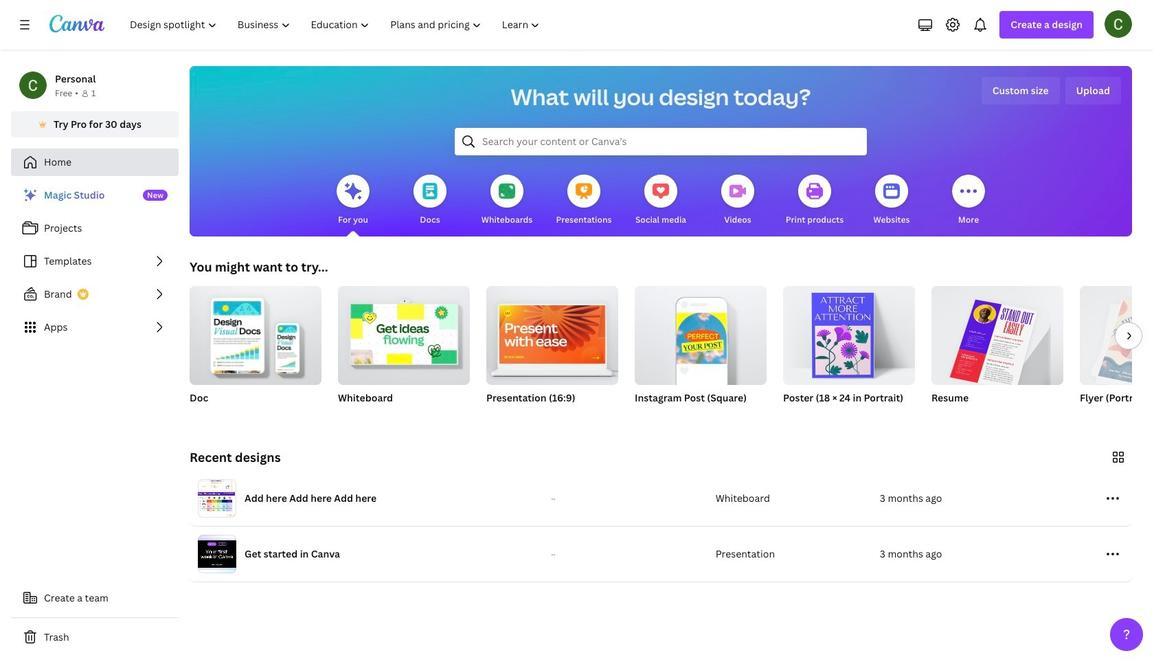Task type: locate. For each thing, give the bounding box(es) containing it.
group
[[190, 280, 322, 422], [190, 280, 322, 385], [338, 280, 470, 422], [338, 280, 470, 385], [487, 280, 619, 422], [487, 280, 619, 385], [635, 280, 767, 422], [635, 280, 767, 385], [784, 280, 916, 422], [784, 280, 916, 385], [932, 280, 1064, 422], [932, 280, 1064, 391], [1081, 286, 1155, 422], [1081, 286, 1155, 385]]

list
[[11, 181, 179, 341]]

top level navigation element
[[121, 11, 552, 38]]

None search field
[[455, 128, 868, 155]]

christina overa image
[[1105, 10, 1133, 38]]



Task type: describe. For each thing, give the bounding box(es) containing it.
Search search field
[[483, 129, 840, 155]]



Task type: vqa. For each thing, say whether or not it's contained in the screenshot.
Shared inside the list
no



